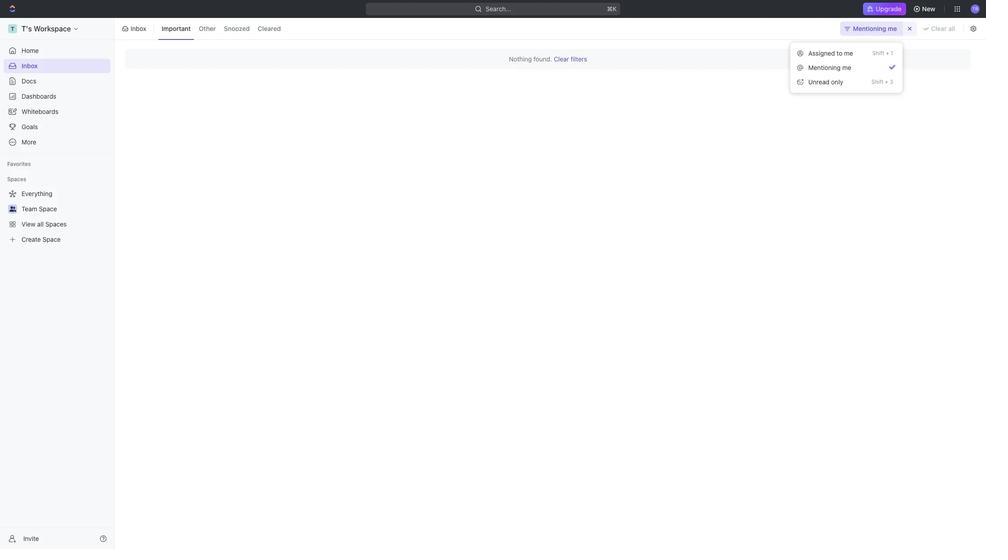 Task type: describe. For each thing, give the bounding box(es) containing it.
home link
[[4, 44, 110, 58]]

filters
[[571, 55, 587, 63]]

docs link
[[4, 74, 110, 88]]

mentioning me inside button
[[809, 64, 852, 71]]

inbox inside sidebar navigation
[[22, 62, 38, 70]]

spaces
[[7, 176, 26, 183]]

shift + 3
[[872, 79, 894, 85]]

whiteboards
[[22, 108, 58, 115]]

clear inside button
[[932, 25, 947, 32]]

new
[[923, 5, 936, 13]]

tab list containing important
[[157, 16, 286, 41]]

mentioning inside dropdown button
[[853, 25, 887, 32]]

new button
[[910, 2, 941, 16]]

snoozed button
[[221, 22, 253, 36]]

⌘k
[[607, 5, 617, 13]]

sidebar navigation
[[0, 18, 115, 550]]

1 vertical spatial me
[[845, 49, 854, 57]]

1
[[891, 50, 894, 57]]

only
[[832, 78, 844, 86]]

dashboards link
[[4, 89, 110, 104]]

important button
[[159, 22, 194, 36]]

clear filters button
[[554, 55, 587, 63]]

dashboards
[[22, 93, 56, 100]]

nothing
[[509, 55, 532, 63]]

assigned
[[809, 49, 835, 57]]

mentioning me button
[[794, 61, 899, 75]]

home
[[22, 47, 39, 54]]

clear all button
[[919, 22, 961, 36]]

inbox link
[[4, 59, 110, 73]]

to
[[837, 49, 843, 57]]

all
[[949, 25, 956, 32]]

3
[[890, 79, 894, 85]]

favorites button
[[4, 159, 34, 170]]

1 horizontal spatial inbox
[[131, 25, 146, 32]]

tree inside sidebar navigation
[[4, 187, 110, 247]]



Task type: locate. For each thing, give the bounding box(es) containing it.
1 vertical spatial +
[[885, 79, 889, 85]]

inbox left important
[[131, 25, 146, 32]]

0 vertical spatial inbox
[[131, 25, 146, 32]]

nothing found. clear filters
[[509, 55, 587, 63]]

shift for assigned to me
[[873, 50, 885, 57]]

unread only
[[809, 78, 844, 86]]

search...
[[486, 5, 511, 13]]

0 vertical spatial +
[[886, 50, 890, 57]]

+ for unread only
[[885, 79, 889, 85]]

0 vertical spatial mentioning
[[853, 25, 887, 32]]

mentioning inside button
[[809, 64, 841, 71]]

shift left 1 at the top right of the page
[[873, 50, 885, 57]]

0 vertical spatial mentioning me
[[853, 25, 897, 32]]

inbox down "home"
[[22, 62, 38, 70]]

mentioning
[[853, 25, 887, 32], [809, 64, 841, 71]]

shift left 3
[[872, 79, 884, 85]]

goals
[[22, 123, 38, 131]]

0 vertical spatial shift
[[873, 50, 885, 57]]

clear inside nothing found. clear filters
[[554, 55, 569, 63]]

mentioning me down the assigned to me
[[809, 64, 852, 71]]

+ left 1 at the top right of the page
[[886, 50, 890, 57]]

0 horizontal spatial clear
[[554, 55, 569, 63]]

snoozed
[[224, 25, 250, 32]]

important
[[162, 25, 191, 32]]

me down to
[[843, 64, 852, 71]]

1 vertical spatial clear
[[554, 55, 569, 63]]

clear left filters
[[554, 55, 569, 63]]

other
[[199, 25, 216, 32]]

mentioning me inside dropdown button
[[853, 25, 897, 32]]

favorites
[[7, 161, 31, 167]]

me right to
[[845, 49, 854, 57]]

0 horizontal spatial mentioning
[[809, 64, 841, 71]]

cleared
[[258, 25, 281, 32]]

me inside button
[[843, 64, 852, 71]]

1 horizontal spatial mentioning
[[853, 25, 887, 32]]

0 vertical spatial me
[[888, 25, 897, 32]]

0 vertical spatial clear
[[932, 25, 947, 32]]

shift
[[873, 50, 885, 57], [872, 79, 884, 85]]

1 vertical spatial mentioning
[[809, 64, 841, 71]]

other button
[[196, 22, 219, 36]]

0 horizontal spatial inbox
[[22, 62, 38, 70]]

whiteboards link
[[4, 105, 110, 119]]

assigned to me
[[809, 49, 854, 57]]

clear left all
[[932, 25, 947, 32]]

tab list
[[157, 16, 286, 41]]

1 vertical spatial mentioning me
[[809, 64, 852, 71]]

mentioning down upgrade link
[[853, 25, 887, 32]]

mentioning me down upgrade link
[[853, 25, 897, 32]]

me inside dropdown button
[[888, 25, 897, 32]]

inbox
[[131, 25, 146, 32], [22, 62, 38, 70]]

mentioning me button
[[841, 22, 903, 36]]

upgrade
[[876, 5, 902, 13]]

invite
[[23, 535, 39, 543]]

me down upgrade
[[888, 25, 897, 32]]

clear
[[932, 25, 947, 32], [554, 55, 569, 63]]

1 vertical spatial shift
[[872, 79, 884, 85]]

+ for assigned to me
[[886, 50, 890, 57]]

shift for unread only
[[872, 79, 884, 85]]

goals link
[[4, 120, 110, 134]]

found.
[[534, 55, 552, 63]]

unread
[[809, 78, 830, 86]]

+ left 3
[[885, 79, 889, 85]]

0 horizontal spatial mentioning me
[[809, 64, 852, 71]]

1 horizontal spatial clear
[[932, 25, 947, 32]]

shift + 1
[[873, 50, 894, 57]]

1 horizontal spatial mentioning me
[[853, 25, 897, 32]]

clear all
[[932, 25, 956, 32]]

2 vertical spatial me
[[843, 64, 852, 71]]

mentioning me
[[853, 25, 897, 32], [809, 64, 852, 71]]

1 vertical spatial inbox
[[22, 62, 38, 70]]

tree
[[4, 187, 110, 247]]

mentioning up unread only
[[809, 64, 841, 71]]

cleared button
[[255, 22, 284, 36]]

upgrade link
[[864, 3, 906, 15]]

+
[[886, 50, 890, 57], [885, 79, 889, 85]]

docs
[[22, 77, 36, 85]]

me
[[888, 25, 897, 32], [845, 49, 854, 57], [843, 64, 852, 71]]



Task type: vqa. For each thing, say whether or not it's contained in the screenshot.
top Mentioning me
yes



